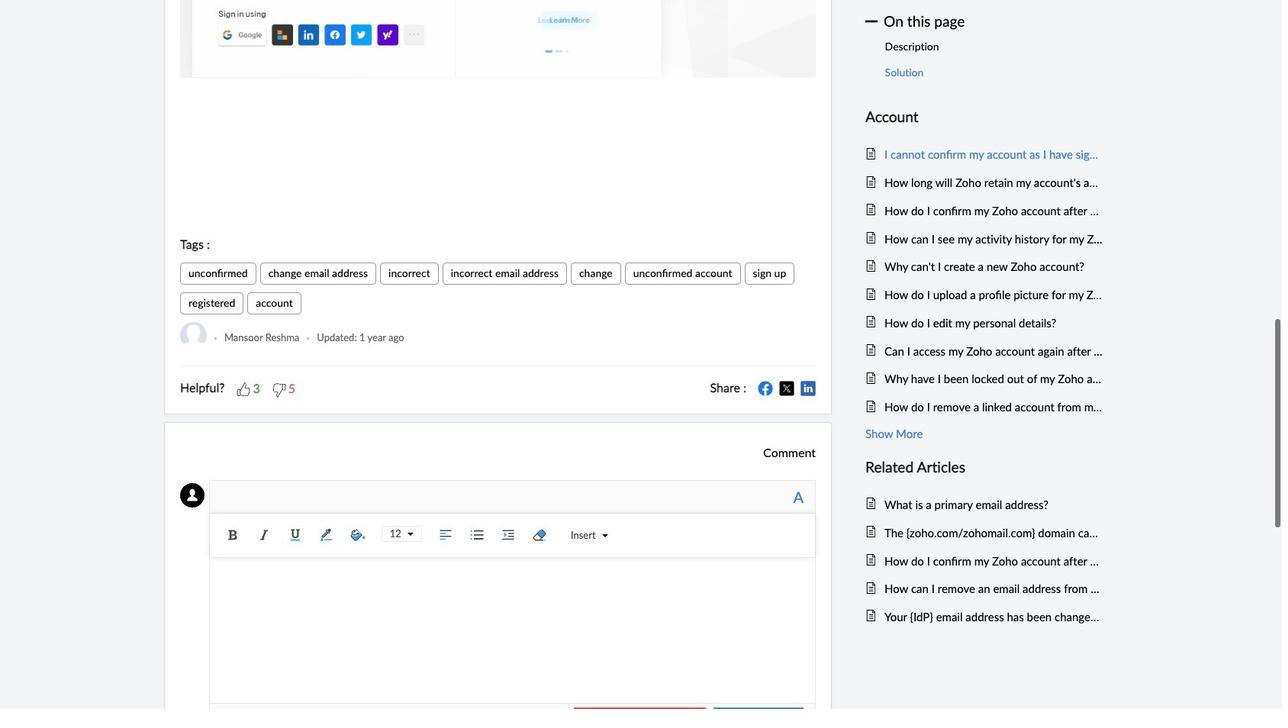 Task type: vqa. For each thing, say whether or not it's contained in the screenshot.
Search Articles 'field'
no



Task type: locate. For each thing, give the bounding box(es) containing it.
1 vertical spatial heading
[[866, 456, 1104, 479]]

2 heading from the top
[[866, 456, 1104, 479]]

clear formatting image
[[528, 524, 551, 547]]

align image
[[434, 524, 457, 547]]

font size image
[[402, 531, 414, 538]]

linkedin image
[[801, 381, 816, 396]]

background color image
[[347, 524, 369, 547]]

bold (ctrl+b) image
[[221, 524, 244, 547]]

0 vertical spatial heading
[[866, 106, 1104, 129]]

heading
[[866, 106, 1104, 129], [866, 456, 1104, 479]]

lists image
[[466, 524, 489, 547]]

facebook image
[[758, 381, 774, 396]]



Task type: describe. For each thing, give the bounding box(es) containing it.
twitter image
[[780, 381, 795, 396]]

font color image
[[315, 524, 338, 547]]

indent image
[[497, 524, 520, 547]]

underline (ctrl+u) image
[[284, 524, 307, 547]]

italic (ctrl+i) image
[[253, 524, 276, 547]]

a gif showing how to edit the email address that is registered incorrectly. image
[[180, 0, 816, 78]]

1 heading from the top
[[866, 106, 1104, 129]]

insert options image
[[596, 533, 608, 539]]



